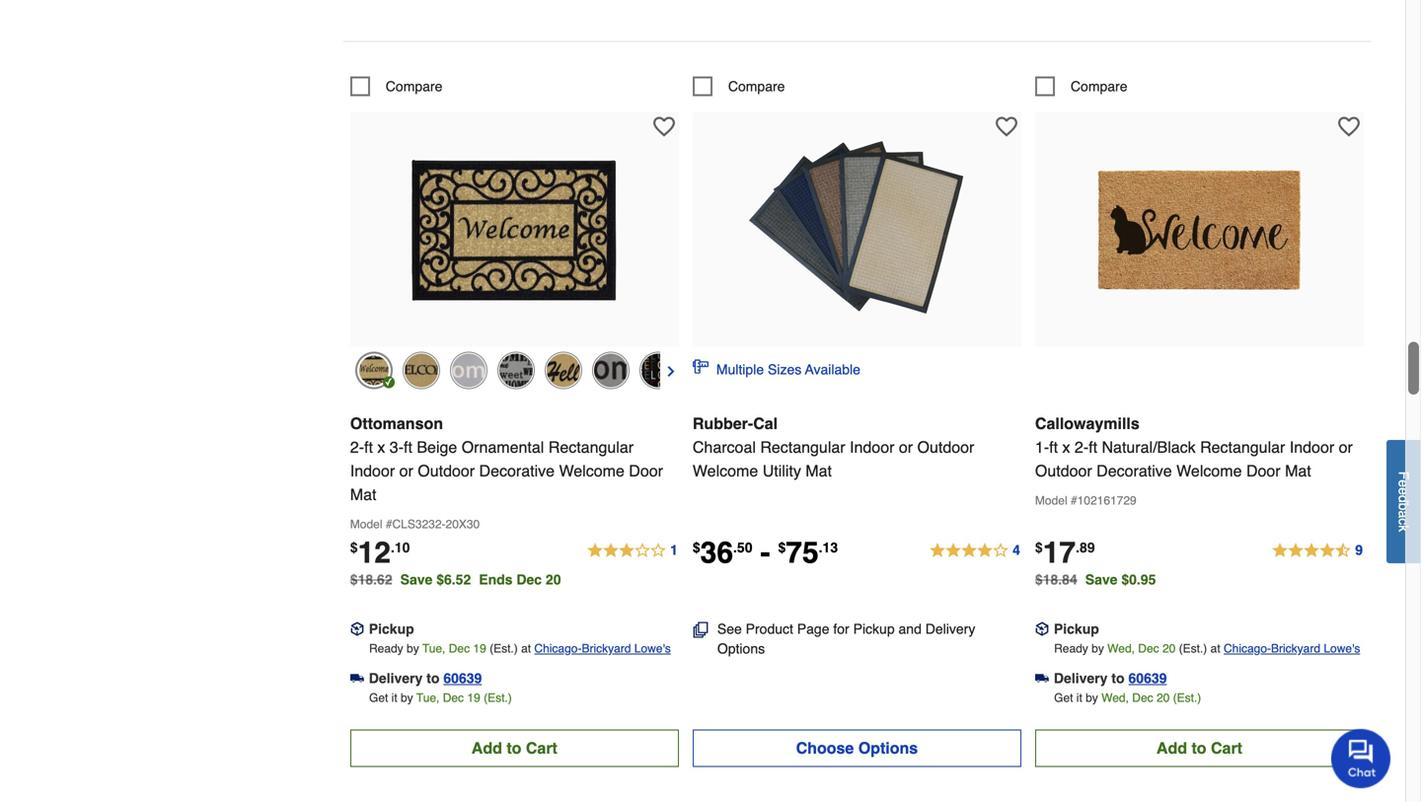 Task type: describe. For each thing, give the bounding box(es) containing it.
b
[[1396, 503, 1412, 511]]

1003013818 element
[[693, 76, 785, 96]]

ready by tue, dec 19 (est.) at chicago-brickyard lowe's
[[369, 642, 671, 656]]

truck filled image
[[350, 672, 364, 686]]

1 vertical spatial tue,
[[416, 691, 440, 705]]

k
[[1396, 525, 1412, 532]]

75
[[786, 536, 819, 570]]

3 stars image
[[586, 539, 679, 563]]

# for or
[[386, 518, 392, 531]]

black image
[[639, 352, 677, 389]]

see
[[717, 621, 742, 637]]

2 e from the top
[[1396, 488, 1412, 495]]

(est.) down ready by tue, dec 19 (est.) at chicago-brickyard lowe's
[[484, 691, 512, 705]]

chicago- for get it by tue, dec 19 (est.)
[[534, 642, 582, 656]]

dec for wed,
[[1132, 691, 1153, 705]]

$18.62
[[350, 572, 392, 588]]

delivery for ready by tue, dec 19 (est.) at chicago-brickyard lowe's
[[369, 671, 423, 686]]

$ for 36
[[693, 540, 700, 556]]

1 vertical spatial 20
[[1163, 642, 1176, 656]]

for
[[833, 621, 850, 637]]

9 button
[[1271, 539, 1364, 563]]

ottomanson 2-ft x 3-ft beige ornamental rectangular indoor or outdoor decorative welcome door mat image
[[406, 122, 623, 339]]

model for 2-ft x 3-ft beige ornamental rectangular indoor or outdoor decorative welcome door mat
[[350, 518, 382, 531]]

$36.50-$75.13 element
[[693, 536, 838, 570]]

chicago-brickyard lowe's button for ready by wed, dec 20 (est.) at chicago-brickyard lowe's
[[1224, 639, 1360, 659]]

beige ornamental image
[[355, 352, 393, 389]]

welcome inside callowaymills 1-ft x 2-ft natural/black rectangular indoor or outdoor decorative welcome door mat
[[1177, 462, 1242, 480]]

get for get it by tue, dec 19 (est.)
[[369, 691, 388, 705]]

indoor inside callowaymills 1-ft x 2-ft natural/black rectangular indoor or outdoor decorative welcome door mat
[[1290, 438, 1335, 456]]

delivery to 60639 for tue, dec 19
[[369, 671, 482, 686]]

2 ft from the left
[[404, 438, 412, 456]]

$18.84
[[1035, 572, 1078, 588]]

d
[[1396, 495, 1412, 503]]

2- inside 'ottomanson 2-ft x 3-ft beige ornamental rectangular indoor or outdoor decorative welcome door mat'
[[350, 438, 364, 456]]

page
[[797, 621, 830, 637]]

ready by wed, dec 20 (est.) at chicago-brickyard lowe's
[[1054, 642, 1360, 656]]

door inside 'ottomanson 2-ft x 3-ft beige ornamental rectangular indoor or outdoor decorative welcome door mat'
[[629, 462, 663, 480]]

x for 3-
[[377, 438, 385, 456]]

.10
[[391, 540, 410, 556]]

utility
[[763, 462, 801, 480]]

welcome inside 'ottomanson 2-ft x 3-ft beige ornamental rectangular indoor or outdoor decorative welcome door mat'
[[559, 462, 625, 480]]

decorative inside callowaymills 1-ft x 2-ft natural/black rectangular indoor or outdoor decorative welcome door mat
[[1097, 462, 1172, 480]]

2- inside callowaymills 1-ft x 2-ft natural/black rectangular indoor or outdoor decorative welcome door mat
[[1075, 438, 1089, 456]]

(est.) down ends
[[490, 642, 518, 656]]

at for wed, dec 20
[[1211, 642, 1221, 656]]

outdoor inside 'ottomanson 2-ft x 3-ft beige ornamental rectangular indoor or outdoor decorative welcome door mat'
[[418, 462, 475, 480]]

.13
[[819, 540, 838, 556]]

chat invite button image
[[1331, 728, 1392, 789]]

see product page for pickup and delivery options
[[717, 621, 975, 657]]

.50
[[733, 540, 753, 556]]

model # cls3232-20x30
[[350, 518, 480, 531]]

-
[[760, 536, 770, 570]]

$0.95
[[1122, 572, 1156, 588]]

choose options link
[[693, 730, 1021, 767]]

9
[[1355, 542, 1363, 558]]

indoor inside "rubber-cal charcoal rectangular indoor or outdoor welcome utility mat"
[[850, 438, 895, 456]]

ornamental
[[462, 438, 544, 456]]

charcoal
[[693, 438, 756, 456]]

4 ft from the left
[[1089, 438, 1098, 456]]

20 for get it by wed, dec 20 (est.)
[[1157, 691, 1170, 705]]

model for 1-ft x 2-ft natural/black rectangular indoor or outdoor decorative welcome door mat
[[1035, 494, 1068, 508]]

beige image
[[545, 352, 582, 389]]

0 vertical spatial 19
[[473, 642, 486, 656]]

rectangular inside callowaymills 1-ft x 2-ft natural/black rectangular indoor or outdoor decorative welcome door mat
[[1200, 438, 1285, 456]]

delivery to 60639 for wed, dec 20
[[1054, 671, 1167, 686]]

and
[[899, 621, 922, 637]]

compare for 1002729418 element
[[1071, 78, 1128, 94]]

4
[[1013, 542, 1020, 558]]

available
[[805, 362, 861, 377]]

sizes
[[768, 362, 802, 377]]

rectangular inside "rubber-cal charcoal rectangular indoor or outdoor welcome utility mat"
[[760, 438, 845, 456]]

beige 75033 image
[[450, 352, 487, 389]]

60639 for 20
[[1129, 671, 1167, 686]]

ends dec 20 element
[[479, 572, 569, 588]]

cart for second add to cart 'button' from the right
[[526, 739, 558, 757]]

1
[[670, 542, 678, 558]]

60639 button for 19
[[444, 669, 482, 688]]

gray/black image
[[592, 352, 629, 389]]

multiple sizes available link
[[693, 359, 861, 379]]

$18.62 save $6.52 ends dec 20
[[350, 572, 561, 588]]

chicago- for get it by wed, dec 20 (est.)
[[1224, 642, 1271, 656]]

1 heart outline image from the left
[[996, 116, 1017, 138]]

1 button
[[586, 539, 679, 563]]

welcome inside "rubber-cal charcoal rectangular indoor or outdoor welcome utility mat"
[[693, 462, 758, 480]]

cal
[[753, 414, 778, 433]]

natural/black
[[1102, 438, 1196, 456]]

choose
[[796, 739, 854, 757]]

1 vertical spatial 19
[[467, 691, 480, 705]]

get it by wed, dec 20 (est.)
[[1054, 691, 1201, 705]]

$ 12 .10
[[350, 536, 410, 570]]

choose options
[[796, 739, 918, 757]]

or inside 'ottomanson 2-ft x 3-ft beige ornamental rectangular indoor or outdoor decorative welcome door mat'
[[399, 462, 413, 480]]

20x30
[[446, 518, 480, 531]]

pickup image
[[1035, 622, 1049, 636]]

actual price $17.89 element
[[1035, 536, 1095, 570]]

add for 2nd add to cart 'button' from the left
[[1157, 739, 1187, 757]]

cls3232-
[[392, 518, 446, 531]]

save for 12
[[400, 572, 433, 588]]

17
[[1043, 536, 1076, 570]]

callowaymills 1-ft x 2-ft natural/black rectangular indoor or outdoor decorative welcome door mat
[[1035, 414, 1353, 480]]

rubber-cal charcoal rectangular indoor or outdoor welcome utility mat
[[693, 414, 974, 480]]

mat inside "rubber-cal charcoal rectangular indoor or outdoor welcome utility mat"
[[806, 462, 832, 480]]

$18.84 save $0.95
[[1035, 572, 1156, 588]]

product
[[746, 621, 793, 637]]

callowaymills
[[1035, 414, 1140, 433]]

$ for 17
[[1035, 540, 1043, 556]]

x for 2-
[[1062, 438, 1070, 456]]

model # 102161729
[[1035, 494, 1137, 508]]

f e e d b a c k button
[[1387, 440, 1421, 563]]

ends
[[479, 572, 513, 588]]

5013720883 element
[[350, 76, 443, 96]]

get for get it by wed, dec 20 (est.)
[[1054, 691, 1073, 705]]



Task type: locate. For each thing, give the bounding box(es) containing it.
1 horizontal spatial delivery
[[926, 621, 975, 637]]

20
[[546, 572, 561, 588], [1163, 642, 1176, 656], [1157, 691, 1170, 705]]

model up 17
[[1035, 494, 1068, 508]]

door inside callowaymills 1-ft x 2-ft natural/black rectangular indoor or outdoor decorative welcome door mat
[[1246, 462, 1281, 480]]

truck filled image
[[1035, 672, 1049, 686]]

0 horizontal spatial options
[[717, 641, 765, 657]]

rubber-cal charcoal rectangular indoor or outdoor welcome utility mat image
[[749, 122, 966, 339]]

callowaymills 1-ft x 2-ft natural/black rectangular indoor or outdoor decorative welcome door mat image
[[1091, 122, 1308, 339]]

add to cart down the get it by wed, dec 20 (est.)
[[1157, 739, 1243, 757]]

tue,
[[422, 642, 446, 656], [416, 691, 440, 705]]

compare for 1003013818 'element'
[[728, 78, 785, 94]]

1002729418 element
[[1035, 76, 1128, 96]]

2 horizontal spatial mat
[[1285, 462, 1311, 480]]

e
[[1396, 480, 1412, 488], [1396, 488, 1412, 495]]

lowe's for ready by tue, dec 19 (est.) at chicago-brickyard lowe's
[[634, 642, 671, 656]]

1 horizontal spatial it
[[1077, 691, 1083, 705]]

0 vertical spatial tue,
[[422, 642, 446, 656]]

delivery to 60639 up the get it by wed, dec 20 (est.)
[[1054, 671, 1167, 686]]

or inside callowaymills 1-ft x 2-ft natural/black rectangular indoor or outdoor decorative welcome door mat
[[1339, 438, 1353, 456]]

1 delivery to 60639 from the left
[[369, 671, 482, 686]]

102161729
[[1077, 494, 1137, 508]]

outdoor
[[917, 438, 974, 456], [418, 462, 475, 480], [1035, 462, 1092, 480]]

add to cart button down get it by tue, dec 19 (est.) on the left of page
[[350, 730, 679, 767]]

1 pickup from the left
[[369, 621, 414, 637]]

chicago-
[[534, 642, 582, 656], [1224, 642, 1271, 656]]

1 horizontal spatial 60639
[[1129, 671, 1167, 686]]

at
[[521, 642, 531, 656], [1211, 642, 1221, 656]]

pickup inside see product page for pickup and delivery options
[[853, 621, 895, 637]]

1 horizontal spatial add to cart
[[1157, 739, 1243, 757]]

ottomanson
[[350, 414, 443, 433]]

multiple sizes available
[[716, 362, 861, 377]]

to
[[427, 671, 440, 686], [1112, 671, 1125, 686], [507, 739, 522, 757], [1192, 739, 1207, 757]]

actual price $12.10 element
[[350, 536, 410, 570]]

0 horizontal spatial 2-
[[350, 438, 364, 456]]

cart
[[526, 739, 558, 757], [1211, 739, 1243, 757]]

2 add to cart from the left
[[1157, 739, 1243, 757]]

$ 36 .50 - $ 75 .13
[[693, 536, 838, 570]]

3 compare from the left
[[1071, 78, 1128, 94]]

60639 button up get it by tue, dec 19 (est.) on the left of page
[[444, 669, 482, 688]]

add
[[472, 739, 502, 757], [1157, 739, 1187, 757]]

welcome down natural/black
[[1177, 462, 1242, 480]]

1 ready from the left
[[369, 642, 403, 656]]

60639 button for 20
[[1129, 669, 1167, 688]]

add down the get it by wed, dec 20 (est.)
[[1157, 739, 1187, 757]]

compare for "5013720883" element
[[386, 78, 443, 94]]

door
[[629, 462, 663, 480], [1246, 462, 1281, 480]]

1 horizontal spatial door
[[1246, 462, 1281, 480]]

it for wed, dec 20
[[1077, 691, 1083, 705]]

0 vertical spatial 20
[[546, 572, 561, 588]]

1 horizontal spatial #
[[1071, 494, 1077, 508]]

1 horizontal spatial get
[[1054, 691, 1073, 705]]

chicago-brickyard lowe's button for ready by tue, dec 19 (est.) at chicago-brickyard lowe's
[[534, 639, 671, 659]]

$ 17 .89
[[1035, 536, 1095, 570]]

1 chicago-brickyard lowe's button from the left
[[534, 639, 671, 659]]

1 save from the left
[[400, 572, 433, 588]]

ready for ready by wed, dec 20 (est.) at chicago-brickyard lowe's
[[1054, 642, 1088, 656]]

chicago-brickyard lowe's button
[[534, 639, 671, 659], [1224, 639, 1360, 659]]

3 $ from the left
[[778, 540, 786, 556]]

get it by tue, dec 19 (est.)
[[369, 691, 512, 705]]

c
[[1396, 518, 1412, 525]]

0 horizontal spatial 60639 button
[[444, 669, 482, 688]]

1 vertical spatial wed,
[[1102, 691, 1129, 705]]

1 rectangular from the left
[[549, 438, 634, 456]]

0 horizontal spatial delivery
[[369, 671, 423, 686]]

$ right -
[[778, 540, 786, 556]]

20 up the get it by wed, dec 20 (est.)
[[1163, 642, 1176, 656]]

60639 button up the get it by wed, dec 20 (est.)
[[1129, 669, 1167, 688]]

compare
[[386, 78, 443, 94], [728, 78, 785, 94], [1071, 78, 1128, 94]]

pickup right pickup image
[[369, 621, 414, 637]]

save
[[400, 572, 433, 588], [1085, 572, 1118, 588]]

1 horizontal spatial pickup
[[853, 621, 895, 637]]

indoor inside 'ottomanson 2-ft x 3-ft beige ornamental rectangular indoor or outdoor decorative welcome door mat'
[[350, 462, 395, 480]]

3 pickup from the left
[[1054, 621, 1099, 637]]

save down .10
[[400, 572, 433, 588]]

brickyard
[[582, 642, 631, 656], [1271, 642, 1321, 656]]

#
[[1071, 494, 1077, 508], [386, 518, 392, 531]]

0 horizontal spatial delivery to 60639
[[369, 671, 482, 686]]

1 60639 from the left
[[444, 671, 482, 686]]

1 at from the left
[[521, 642, 531, 656]]

19
[[473, 642, 486, 656], [467, 691, 480, 705]]

1 horizontal spatial lowe's
[[1324, 642, 1360, 656]]

0 horizontal spatial at
[[521, 642, 531, 656]]

2 chicago-brickyard lowe's button from the left
[[1224, 639, 1360, 659]]

lowe's for ready by wed, dec 20 (est.) at chicago-brickyard lowe's
[[1324, 642, 1360, 656]]

beige welcome image
[[402, 352, 440, 389]]

4 stars image
[[929, 539, 1021, 563]]

was price $18.62 element
[[350, 567, 400, 588]]

gray image
[[497, 352, 535, 389]]

2 welcome from the left
[[693, 462, 758, 480]]

add down get it by tue, dec 19 (est.) on the left of page
[[472, 739, 502, 757]]

60639 up get it by tue, dec 19 (est.) on the left of page
[[444, 671, 482, 686]]

a
[[1396, 511, 1412, 518]]

0 horizontal spatial x
[[377, 438, 385, 456]]

1 horizontal spatial brickyard
[[1271, 642, 1321, 656]]

1 cart from the left
[[526, 739, 558, 757]]

$ inside $ 17 .89
[[1035, 540, 1043, 556]]

0 horizontal spatial heart outline image
[[996, 116, 1017, 138]]

dec down ready by tue, dec 19 (est.) at chicago-brickyard lowe's
[[443, 691, 464, 705]]

1 horizontal spatial ready
[[1054, 642, 1088, 656]]

compare inside 1002729418 element
[[1071, 78, 1128, 94]]

delivery to 60639
[[369, 671, 482, 686], [1054, 671, 1167, 686]]

ready for ready by tue, dec 19 (est.) at chicago-brickyard lowe's
[[369, 642, 403, 656]]

0 horizontal spatial or
[[399, 462, 413, 480]]

3 welcome from the left
[[1177, 462, 1242, 480]]

it
[[391, 691, 397, 705], [1077, 691, 1083, 705]]

1 x from the left
[[377, 438, 385, 456]]

welcome up 3 stars "image"
[[559, 462, 625, 480]]

# up .10
[[386, 518, 392, 531]]

e up b at bottom right
[[1396, 488, 1412, 495]]

add for second add to cart 'button' from the right
[[472, 739, 502, 757]]

0 horizontal spatial outdoor
[[418, 462, 475, 480]]

1 horizontal spatial delivery to 60639
[[1054, 671, 1167, 686]]

rubber-
[[693, 414, 753, 433]]

2 chicago- from the left
[[1224, 642, 1271, 656]]

2 vertical spatial 20
[[1157, 691, 1170, 705]]

2 brickyard from the left
[[1271, 642, 1321, 656]]

ready down $18.62 on the left of page
[[369, 642, 403, 656]]

0 horizontal spatial get
[[369, 691, 388, 705]]

$ right 4
[[1035, 540, 1043, 556]]

1 e from the top
[[1396, 480, 1412, 488]]

dec
[[517, 572, 542, 588], [449, 642, 470, 656], [1138, 642, 1159, 656], [443, 691, 464, 705], [1132, 691, 1153, 705]]

add to cart for second add to cart 'button' from the right
[[472, 739, 558, 757]]

12
[[358, 536, 391, 570]]

1 get from the left
[[369, 691, 388, 705]]

.89
[[1076, 540, 1095, 556]]

delivery right truck filled icon
[[1054, 671, 1108, 686]]

mat
[[806, 462, 832, 480], [1285, 462, 1311, 480], [350, 485, 377, 504]]

brickyard for ready by tue, dec 19 (est.) at chicago-brickyard lowe's
[[582, 642, 631, 656]]

2 60639 from the left
[[1129, 671, 1167, 686]]

0 horizontal spatial welcome
[[559, 462, 625, 480]]

1 horizontal spatial outdoor
[[917, 438, 974, 456]]

add to cart down get it by tue, dec 19 (est.) on the left of page
[[472, 739, 558, 757]]

dec for ends
[[517, 572, 542, 588]]

2 get from the left
[[1054, 691, 1073, 705]]

options down see
[[717, 641, 765, 657]]

0 horizontal spatial model
[[350, 518, 382, 531]]

dec up get it by tue, dec 19 (est.) on the left of page
[[449, 642, 470, 656]]

1 horizontal spatial options
[[858, 739, 918, 757]]

1 compare from the left
[[386, 78, 443, 94]]

pickup for ready by tue, dec 19 (est.) at chicago-brickyard lowe's
[[369, 621, 414, 637]]

rectangular up utility
[[760, 438, 845, 456]]

decorative down natural/black
[[1097, 462, 1172, 480]]

pickup
[[369, 621, 414, 637], [853, 621, 895, 637], [1054, 621, 1099, 637]]

1 horizontal spatial 2-
[[1075, 438, 1089, 456]]

19 up get it by tue, dec 19 (est.) on the left of page
[[473, 642, 486, 656]]

1 it from the left
[[391, 691, 397, 705]]

0 horizontal spatial it
[[391, 691, 397, 705]]

1 ft from the left
[[364, 438, 373, 456]]

1 horizontal spatial indoor
[[850, 438, 895, 456]]

19 down ready by tue, dec 19 (est.) at chicago-brickyard lowe's
[[467, 691, 480, 705]]

welcome down charcoal
[[693, 462, 758, 480]]

0 horizontal spatial #
[[386, 518, 392, 531]]

door up 1 button
[[629, 462, 663, 480]]

0 horizontal spatial cart
[[526, 739, 558, 757]]

outdoor inside callowaymills 1-ft x 2-ft natural/black rectangular indoor or outdoor decorative welcome door mat
[[1035, 462, 1092, 480]]

or
[[899, 438, 913, 456], [1339, 438, 1353, 456], [399, 462, 413, 480]]

outdoor down 1-
[[1035, 462, 1092, 480]]

4 $ from the left
[[1035, 540, 1043, 556]]

1 chicago- from the left
[[534, 642, 582, 656]]

lowe's
[[634, 642, 671, 656], [1324, 642, 1360, 656]]

options
[[717, 641, 765, 657], [858, 739, 918, 757]]

e up d
[[1396, 480, 1412, 488]]

2 add to cart button from the left
[[1035, 730, 1364, 767]]

1 door from the left
[[629, 462, 663, 480]]

options inside see product page for pickup and delivery options
[[717, 641, 765, 657]]

2 delivery to 60639 from the left
[[1054, 671, 1167, 686]]

1 vertical spatial options
[[858, 739, 918, 757]]

2 horizontal spatial or
[[1339, 438, 1353, 456]]

save down .89
[[1085, 572, 1118, 588]]

1 60639 button from the left
[[444, 669, 482, 688]]

2 $ from the left
[[693, 540, 700, 556]]

20 down ready by wed, dec 20 (est.) at chicago-brickyard lowe's at the right of the page
[[1157, 691, 1170, 705]]

$6.52
[[436, 572, 471, 588]]

2 cart from the left
[[1211, 739, 1243, 757]]

1 horizontal spatial chicago-
[[1224, 642, 1271, 656]]

1 2- from the left
[[350, 438, 364, 456]]

4 button
[[929, 539, 1021, 563]]

pickup image
[[350, 622, 364, 636]]

pickup right pickup icon
[[1054, 621, 1099, 637]]

welcome
[[559, 462, 625, 480], [693, 462, 758, 480], [1177, 462, 1242, 480]]

2 horizontal spatial compare
[[1071, 78, 1128, 94]]

3 rectangular from the left
[[1200, 438, 1285, 456]]

rectangular right natural/black
[[1200, 438, 1285, 456]]

3 ft from the left
[[1049, 438, 1058, 456]]

2 rectangular from the left
[[760, 438, 845, 456]]

delivery right 'and'
[[926, 621, 975, 637]]

f
[[1396, 471, 1412, 480]]

1 welcome from the left
[[559, 462, 625, 480]]

mat inside 'ottomanson 2-ft x 3-ft beige ornamental rectangular indoor or outdoor decorative welcome door mat'
[[350, 485, 377, 504]]

60639 up the get it by wed, dec 20 (est.)
[[1129, 671, 1167, 686]]

rectangular down gray/black image
[[549, 438, 634, 456]]

2 heart outline image from the left
[[1338, 116, 1360, 138]]

1 decorative from the left
[[479, 462, 555, 480]]

was price $18.84 element
[[1035, 567, 1085, 588]]

1 add to cart button from the left
[[350, 730, 679, 767]]

model
[[1035, 494, 1068, 508], [350, 518, 382, 531]]

heart outline image
[[653, 116, 675, 138]]

0 vertical spatial model
[[1035, 494, 1068, 508]]

outdoor inside "rubber-cal charcoal rectangular indoor or outdoor welcome utility mat"
[[917, 438, 974, 456]]

compare inside "5013720883" element
[[386, 78, 443, 94]]

dec right ends
[[517, 572, 542, 588]]

1 $ from the left
[[350, 540, 358, 556]]

2 ready from the left
[[1054, 642, 1088, 656]]

rectangular inside 'ottomanson 2-ft x 3-ft beige ornamental rectangular indoor or outdoor decorative welcome door mat'
[[549, 438, 634, 456]]

(est.)
[[490, 642, 518, 656], [1179, 642, 1207, 656], [484, 691, 512, 705], [1173, 691, 1201, 705]]

to down get it by tue, dec 19 (est.) on the left of page
[[507, 739, 522, 757]]

1 add to cart from the left
[[472, 739, 558, 757]]

at for tue, dec 19
[[521, 642, 531, 656]]

2 add from the left
[[1157, 739, 1187, 757]]

pickup for ready by wed, dec 20 (est.) at chicago-brickyard lowe's
[[1054, 621, 1099, 637]]

$
[[350, 540, 358, 556], [693, 540, 700, 556], [778, 540, 786, 556], [1035, 540, 1043, 556]]

2 save from the left
[[1085, 572, 1118, 588]]

multiple
[[716, 362, 764, 377]]

ottomanson 2-ft x 3-ft beige ornamental rectangular indoor or outdoor decorative welcome door mat
[[350, 414, 663, 504]]

add to cart button down the get it by wed, dec 20 (est.)
[[1035, 730, 1364, 767]]

decorative down ornamental
[[479, 462, 555, 480]]

2 horizontal spatial indoor
[[1290, 438, 1335, 456]]

4.5 stars image
[[1271, 539, 1364, 563]]

ready down $18.84
[[1054, 642, 1088, 656]]

delivery right truck filled image
[[369, 671, 423, 686]]

0 horizontal spatial add to cart button
[[350, 730, 679, 767]]

mat right utility
[[806, 462, 832, 480]]

3-
[[390, 438, 404, 456]]

by
[[407, 642, 419, 656], [1092, 642, 1104, 656], [401, 691, 413, 705], [1086, 691, 1098, 705]]

0 horizontal spatial ready
[[369, 642, 403, 656]]

compare inside 1003013818 'element'
[[728, 78, 785, 94]]

2 horizontal spatial pickup
[[1054, 621, 1099, 637]]

add to cart
[[472, 739, 558, 757], [1157, 739, 1243, 757]]

delivery for ready by wed, dec 20 (est.) at chicago-brickyard lowe's
[[1054, 671, 1108, 686]]

delivery inside see product page for pickup and delivery options
[[926, 621, 975, 637]]

0 horizontal spatial chicago-
[[534, 642, 582, 656]]

dec up the get it by wed, dec 20 (est.)
[[1138, 642, 1159, 656]]

save for 17
[[1085, 572, 1118, 588]]

0 horizontal spatial indoor
[[350, 462, 395, 480]]

0 horizontal spatial save
[[400, 572, 433, 588]]

1 horizontal spatial add to cart button
[[1035, 730, 1364, 767]]

wed,
[[1108, 642, 1135, 656], [1102, 691, 1129, 705]]

beige
[[417, 438, 457, 456]]

1 horizontal spatial or
[[899, 438, 913, 456]]

1 horizontal spatial mat
[[806, 462, 832, 480]]

mat up 12
[[350, 485, 377, 504]]

2 compare from the left
[[728, 78, 785, 94]]

model up 12
[[350, 518, 382, 531]]

1 horizontal spatial heart outline image
[[1338, 116, 1360, 138]]

$ right 1
[[693, 540, 700, 556]]

to up get it by tue, dec 19 (est.) on the left of page
[[427, 671, 440, 686]]

2 2- from the left
[[1075, 438, 1089, 456]]

outdoor down beige
[[418, 462, 475, 480]]

2 it from the left
[[1077, 691, 1083, 705]]

brickyard for ready by wed, dec 20 (est.) at chicago-brickyard lowe's
[[1271, 642, 1321, 656]]

1 horizontal spatial add
[[1157, 739, 1187, 757]]

0 horizontal spatial compare
[[386, 78, 443, 94]]

20 for $18.62 save $6.52 ends dec 20
[[546, 572, 561, 588]]

2 horizontal spatial rectangular
[[1200, 438, 1285, 456]]

2 at from the left
[[1211, 642, 1221, 656]]

60639 for 19
[[444, 671, 482, 686]]

2-
[[350, 438, 364, 456], [1075, 438, 1089, 456]]

1 horizontal spatial at
[[1211, 642, 1221, 656]]

ft
[[364, 438, 373, 456], [404, 438, 412, 456], [1049, 438, 1058, 456], [1089, 438, 1098, 456]]

x inside 'ottomanson 2-ft x 3-ft beige ornamental rectangular indoor or outdoor decorative welcome door mat'
[[377, 438, 385, 456]]

0 horizontal spatial add
[[472, 739, 502, 757]]

add to cart for 2nd add to cart 'button' from the left
[[1157, 739, 1243, 757]]

0 horizontal spatial 60639
[[444, 671, 482, 686]]

1 horizontal spatial decorative
[[1097, 462, 1172, 480]]

x inside callowaymills 1-ft x 2-ft natural/black rectangular indoor or outdoor decorative welcome door mat
[[1062, 438, 1070, 456]]

2 decorative from the left
[[1097, 462, 1172, 480]]

outdoor left 1-
[[917, 438, 974, 456]]

cart for 2nd add to cart 'button' from the left
[[1211, 739, 1243, 757]]

0 horizontal spatial pickup
[[369, 621, 414, 637]]

2 pickup from the left
[[853, 621, 895, 637]]

1 horizontal spatial rectangular
[[760, 438, 845, 456]]

1 vertical spatial model
[[350, 518, 382, 531]]

1 horizontal spatial chicago-brickyard lowe's button
[[1224, 639, 1360, 659]]

2- down callowaymills on the bottom of page
[[1075, 438, 1089, 456]]

20 right ends
[[546, 572, 561, 588]]

f e e d b a c k
[[1396, 471, 1412, 532]]

# for outdoor
[[1071, 494, 1077, 508]]

1 horizontal spatial save
[[1085, 572, 1118, 588]]

1 horizontal spatial model
[[1035, 494, 1068, 508]]

1 horizontal spatial welcome
[[693, 462, 758, 480]]

1 horizontal spatial 60639 button
[[1129, 669, 1167, 688]]

36
[[700, 536, 733, 570]]

2 lowe's from the left
[[1324, 642, 1360, 656]]

2 horizontal spatial welcome
[[1177, 462, 1242, 480]]

(est.) down ready by wed, dec 20 (est.) at chicago-brickyard lowe's at the right of the page
[[1173, 691, 1201, 705]]

1 add from the left
[[472, 739, 502, 757]]

1 horizontal spatial x
[[1062, 438, 1070, 456]]

1 horizontal spatial cart
[[1211, 739, 1243, 757]]

$ up was price $18.62 element
[[350, 540, 358, 556]]

1 brickyard from the left
[[582, 642, 631, 656]]

$ for 12
[[350, 540, 358, 556]]

to up the get it by wed, dec 20 (est.)
[[1112, 671, 1125, 686]]

to down the get it by wed, dec 20 (est.)
[[1192, 739, 1207, 757]]

0 horizontal spatial rectangular
[[549, 438, 634, 456]]

60639
[[444, 671, 482, 686], [1129, 671, 1167, 686]]

0 vertical spatial wed,
[[1108, 642, 1135, 656]]

0 vertical spatial #
[[1071, 494, 1077, 508]]

mat inside callowaymills 1-ft x 2-ft natural/black rectangular indoor or outdoor decorative welcome door mat
[[1285, 462, 1311, 480]]

1 horizontal spatial compare
[[728, 78, 785, 94]]

0 horizontal spatial door
[[629, 462, 663, 480]]

options right choose at bottom right
[[858, 739, 918, 757]]

1 vertical spatial #
[[386, 518, 392, 531]]

delivery
[[926, 621, 975, 637], [369, 671, 423, 686], [1054, 671, 1108, 686]]

2- left 3-
[[350, 438, 364, 456]]

mat up '4.5 stars' image
[[1285, 462, 1311, 480]]

0 horizontal spatial brickyard
[[582, 642, 631, 656]]

0 vertical spatial options
[[717, 641, 765, 657]]

pickup right the for
[[853, 621, 895, 637]]

door up '4.5 stars' image
[[1246, 462, 1281, 480]]

rectangular
[[549, 438, 634, 456], [760, 438, 845, 456], [1200, 438, 1285, 456]]

add to cart button
[[350, 730, 679, 767], [1035, 730, 1364, 767]]

0 horizontal spatial chicago-brickyard lowe's button
[[534, 639, 671, 659]]

2 60639 button from the left
[[1129, 669, 1167, 688]]

0 horizontal spatial lowe's
[[634, 642, 671, 656]]

decorative inside 'ottomanson 2-ft x 3-ft beige ornamental rectangular indoor or outdoor decorative welcome door mat'
[[479, 462, 555, 480]]

2 x from the left
[[1062, 438, 1070, 456]]

(est.) up the get it by wed, dec 20 (est.)
[[1179, 642, 1207, 656]]

heart outline image
[[996, 116, 1017, 138], [1338, 116, 1360, 138]]

0 horizontal spatial mat
[[350, 485, 377, 504]]

2 horizontal spatial delivery
[[1054, 671, 1108, 686]]

1-
[[1035, 438, 1049, 456]]

1 lowe's from the left
[[634, 642, 671, 656]]

0 horizontal spatial add to cart
[[472, 739, 558, 757]]

# up .89
[[1071, 494, 1077, 508]]

dec for tue,
[[443, 691, 464, 705]]

2 horizontal spatial outdoor
[[1035, 462, 1092, 480]]

x right 1-
[[1062, 438, 1070, 456]]

x left 3-
[[377, 438, 385, 456]]

it for tue, dec 19
[[391, 691, 397, 705]]

delivery to 60639 up get it by tue, dec 19 (est.) on the left of page
[[369, 671, 482, 686]]

or inside "rubber-cal charcoal rectangular indoor or outdoor welcome utility mat"
[[899, 438, 913, 456]]

decorative
[[479, 462, 555, 480], [1097, 462, 1172, 480]]

0 horizontal spatial decorative
[[479, 462, 555, 480]]

2 door from the left
[[1246, 462, 1281, 480]]

savings save $6.52 element
[[400, 572, 569, 588]]

indoor
[[850, 438, 895, 456], [1290, 438, 1335, 456], [350, 462, 395, 480]]

$ inside $ 12 .10
[[350, 540, 358, 556]]

dec down ready by wed, dec 20 (est.) at chicago-brickyard lowe's at the right of the page
[[1132, 691, 1153, 705]]



Task type: vqa. For each thing, say whether or not it's contained in the screenshot.
25
no



